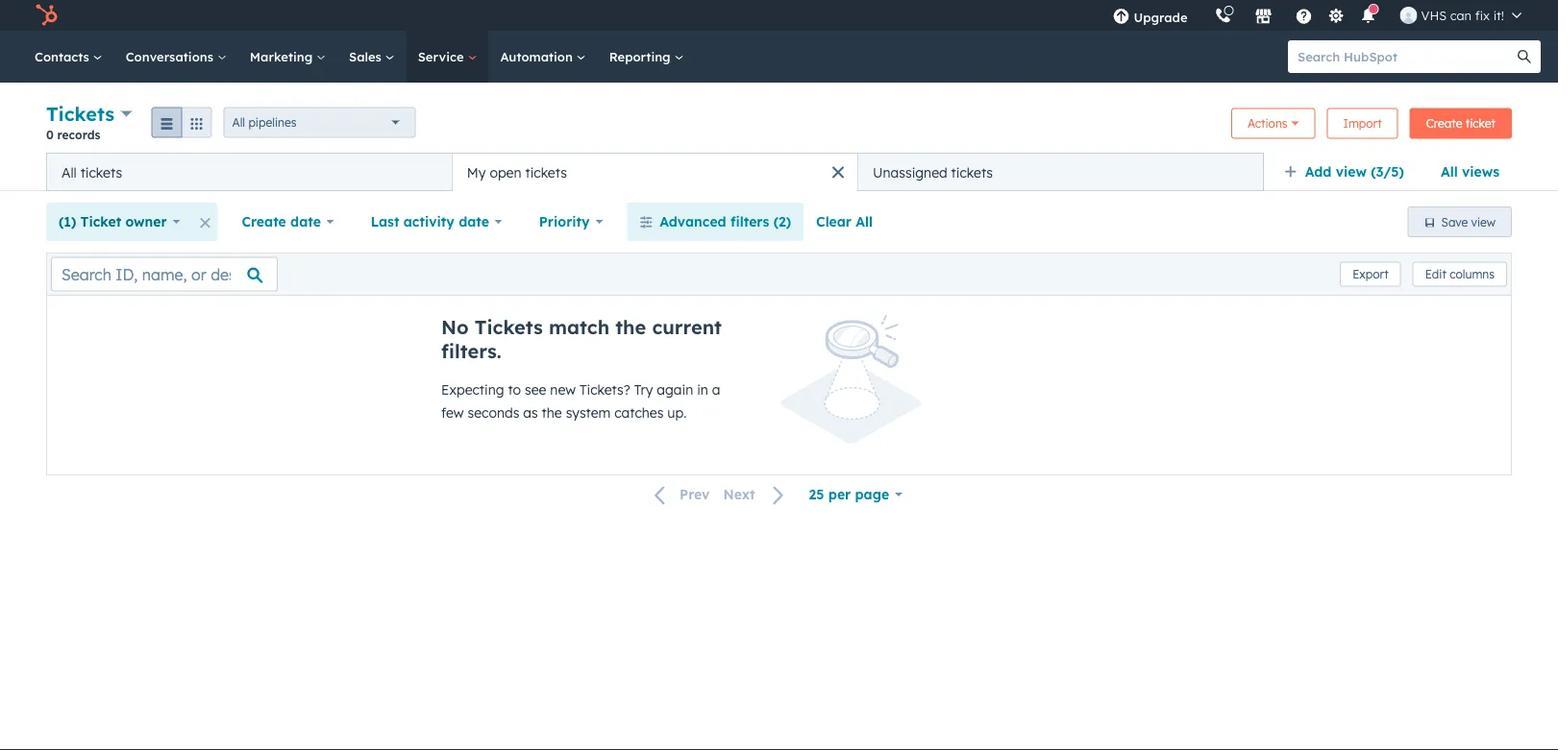 Task type: describe. For each thing, give the bounding box(es) containing it.
unassigned
[[873, 164, 948, 181]]

conversations
[[126, 49, 217, 64]]

tickets banner
[[46, 100, 1512, 153]]

actions
[[1248, 116, 1288, 131]]

view for save
[[1471, 215, 1496, 229]]

unassigned tickets button
[[858, 153, 1264, 191]]

pipelines
[[248, 115, 296, 130]]

(1) ticket owner
[[59, 213, 167, 230]]

notifications image
[[1360, 9, 1377, 26]]

2 tickets from the left
[[525, 164, 567, 181]]

all views
[[1441, 163, 1500, 180]]

seconds
[[468, 405, 519, 422]]

clear all button
[[804, 203, 886, 241]]

few
[[441, 405, 464, 422]]

calling icon image
[[1215, 7, 1232, 25]]

0
[[46, 127, 54, 142]]

advanced filters (2) button
[[627, 203, 804, 241]]

per
[[829, 486, 851, 503]]

calling icon button
[[1207, 3, 1240, 28]]

all for all pipelines
[[232, 115, 245, 130]]

create date button
[[229, 203, 347, 241]]

last
[[371, 213, 399, 230]]

all for all views
[[1441, 163, 1458, 180]]

up.
[[668, 405, 687, 422]]

owner
[[125, 213, 167, 230]]

menu containing vhs can fix it!
[[1099, 0, 1535, 31]]

tickets inside no tickets match the current filters.
[[475, 315, 543, 339]]

match
[[549, 315, 610, 339]]

25 per page button
[[797, 476, 915, 514]]

activity
[[403, 213, 455, 230]]

contacts
[[35, 49, 93, 64]]

priority
[[539, 213, 590, 230]]

edit columns button
[[1413, 262, 1507, 287]]

create for create date
[[242, 213, 286, 230]]

add view (3/5) button
[[1272, 153, 1429, 191]]

create ticket
[[1426, 116, 1496, 131]]

all for all tickets
[[62, 164, 77, 181]]

help image
[[1296, 9, 1313, 26]]

save view button
[[1408, 207, 1512, 237]]

all inside button
[[856, 213, 873, 230]]

last activity date
[[371, 213, 489, 230]]

current
[[652, 315, 722, 339]]

clear
[[816, 213, 852, 230]]

search image
[[1518, 50, 1531, 63]]

vhs can fix it! button
[[1389, 0, 1533, 31]]

marketing
[[250, 49, 316, 64]]

filters
[[731, 213, 769, 230]]

no tickets match the current filters.
[[441, 315, 722, 363]]

upgrade image
[[1113, 9, 1130, 26]]

Search HubSpot search field
[[1288, 40, 1524, 73]]

upgrade
[[1134, 9, 1188, 25]]

marketing link
[[238, 31, 337, 83]]

import button
[[1327, 108, 1399, 139]]

as
[[523, 405, 538, 422]]

all pipelines button
[[224, 107, 416, 138]]

tickets for unassigned tickets
[[951, 164, 993, 181]]

contacts link
[[23, 31, 114, 83]]

system
[[566, 405, 611, 422]]

clear all
[[816, 213, 873, 230]]

save
[[1442, 215, 1468, 229]]

create for create ticket
[[1426, 116, 1463, 131]]

service link
[[406, 31, 489, 83]]

save view
[[1442, 215, 1496, 229]]

no
[[441, 315, 469, 339]]

tickets?
[[580, 382, 631, 398]]

columns
[[1450, 267, 1495, 282]]

all tickets button
[[46, 153, 452, 191]]

all views link
[[1429, 153, 1512, 191]]

fix
[[1475, 7, 1490, 23]]

conversations link
[[114, 31, 238, 83]]



Task type: vqa. For each thing, say whether or not it's contained in the screenshot.
topmost the create
yes



Task type: locate. For each thing, give the bounding box(es) containing it.
to
[[508, 382, 521, 398]]

sales link
[[337, 31, 406, 83]]

add view (3/5)
[[1305, 163, 1405, 180]]

date right activity
[[459, 213, 489, 230]]

1 vertical spatial the
[[542, 405, 562, 422]]

views
[[1462, 163, 1500, 180]]

settings image
[[1328, 8, 1345, 25]]

page
[[855, 486, 889, 503]]

marketplaces button
[[1244, 0, 1284, 31]]

0 vertical spatial create
[[1426, 116, 1463, 131]]

view right add
[[1336, 163, 1367, 180]]

create date
[[242, 213, 321, 230]]

expecting to see new tickets? try again in a few seconds as the system catches up.
[[441, 382, 720, 422]]

hubspot link
[[23, 4, 72, 27]]

0 records
[[46, 127, 100, 142]]

new
[[550, 382, 576, 398]]

pagination navigation
[[643, 482, 797, 508]]

view inside popup button
[[1336, 163, 1367, 180]]

all
[[232, 115, 245, 130], [1441, 163, 1458, 180], [62, 164, 77, 181], [856, 213, 873, 230]]

0 horizontal spatial date
[[290, 213, 321, 230]]

(3/5)
[[1371, 163, 1405, 180]]

(2)
[[774, 213, 791, 230]]

advanced filters (2)
[[660, 213, 791, 230]]

tickets right open
[[525, 164, 567, 181]]

see
[[525, 382, 547, 398]]

vhs
[[1421, 7, 1447, 23]]

catches
[[615, 405, 664, 422]]

advanced
[[660, 213, 726, 230]]

tickets
[[46, 102, 114, 126], [475, 315, 543, 339]]

0 vertical spatial tickets
[[46, 102, 114, 126]]

tickets inside button
[[80, 164, 122, 181]]

create inside popup button
[[242, 213, 286, 230]]

all inside button
[[62, 164, 77, 181]]

export
[[1353, 267, 1389, 282]]

unassigned tickets
[[873, 164, 993, 181]]

expecting
[[441, 382, 504, 398]]

try
[[634, 382, 653, 398]]

tickets right no
[[475, 315, 543, 339]]

the right 'as'
[[542, 405, 562, 422]]

prev
[[680, 487, 710, 503]]

ticket
[[80, 213, 121, 230]]

can
[[1450, 7, 1472, 23]]

help button
[[1288, 0, 1321, 31]]

in
[[697, 382, 708, 398]]

1 horizontal spatial the
[[616, 315, 646, 339]]

priority button
[[527, 203, 616, 241]]

(1)
[[59, 213, 76, 230]]

0 horizontal spatial tickets
[[80, 164, 122, 181]]

2 date from the left
[[459, 213, 489, 230]]

prev button
[[643, 483, 717, 508]]

automation link
[[489, 31, 598, 83]]

a
[[712, 382, 720, 398]]

create
[[1426, 116, 1463, 131], [242, 213, 286, 230]]

date inside last activity date popup button
[[459, 213, 489, 230]]

export button
[[1340, 262, 1401, 287]]

all tickets
[[62, 164, 122, 181]]

last activity date button
[[358, 203, 515, 241]]

0 horizontal spatial the
[[542, 405, 562, 422]]

tickets down records
[[80, 164, 122, 181]]

Search ID, name, or description search field
[[51, 257, 278, 292]]

group
[[151, 107, 212, 138]]

terry turtle image
[[1400, 7, 1418, 24]]

it!
[[1494, 7, 1505, 23]]

create down all tickets button
[[242, 213, 286, 230]]

3 tickets from the left
[[951, 164, 993, 181]]

tickets
[[80, 164, 122, 181], [525, 164, 567, 181], [951, 164, 993, 181]]

menu
[[1099, 0, 1535, 31]]

add
[[1305, 163, 1332, 180]]

all down 0 records
[[62, 164, 77, 181]]

0 vertical spatial the
[[616, 315, 646, 339]]

next
[[723, 487, 755, 503]]

(1) ticket owner button
[[46, 203, 193, 241]]

tickets right unassigned
[[951, 164, 993, 181]]

tickets up records
[[46, 102, 114, 126]]

create ticket button
[[1410, 108, 1512, 139]]

again
[[657, 382, 693, 398]]

0 horizontal spatial view
[[1336, 163, 1367, 180]]

edit columns
[[1425, 267, 1495, 282]]

25
[[809, 486, 824, 503]]

group inside the tickets banner
[[151, 107, 212, 138]]

1 vertical spatial create
[[242, 213, 286, 230]]

menu item
[[1201, 0, 1205, 31]]

0 vertical spatial view
[[1336, 163, 1367, 180]]

create inside button
[[1426, 116, 1463, 131]]

my open tickets
[[467, 164, 567, 181]]

the inside no tickets match the current filters.
[[616, 315, 646, 339]]

all left views
[[1441, 163, 1458, 180]]

2 horizontal spatial tickets
[[951, 164, 993, 181]]

1 vertical spatial tickets
[[475, 315, 543, 339]]

actions button
[[1231, 108, 1316, 139]]

my
[[467, 164, 486, 181]]

automation
[[500, 49, 577, 64]]

view inside button
[[1471, 215, 1496, 229]]

create left ticket on the top
[[1426, 116, 1463, 131]]

tickets inside popup button
[[46, 102, 114, 126]]

all pipelines
[[232, 115, 296, 130]]

records
[[57, 127, 100, 142]]

view for add
[[1336, 163, 1367, 180]]

all left "pipelines"
[[232, 115, 245, 130]]

marketplaces image
[[1255, 9, 1272, 26]]

1 tickets from the left
[[80, 164, 122, 181]]

next button
[[717, 483, 797, 508]]

date inside the 'create date' popup button
[[290, 213, 321, 230]]

0 horizontal spatial create
[[242, 213, 286, 230]]

open
[[490, 164, 522, 181]]

service
[[418, 49, 468, 64]]

1 horizontal spatial date
[[459, 213, 489, 230]]

1 horizontal spatial tickets
[[525, 164, 567, 181]]

25 per page
[[809, 486, 889, 503]]

my open tickets button
[[452, 153, 858, 191]]

search button
[[1508, 40, 1541, 73]]

view right "save"
[[1471, 215, 1496, 229]]

edit
[[1425, 267, 1447, 282]]

the
[[616, 315, 646, 339], [542, 405, 562, 422]]

ticket
[[1466, 116, 1496, 131]]

1 date from the left
[[290, 213, 321, 230]]

0 horizontal spatial tickets
[[46, 102, 114, 126]]

hubspot image
[[35, 4, 58, 27]]

date down all tickets button
[[290, 213, 321, 230]]

all right clear
[[856, 213, 873, 230]]

tickets for all tickets
[[80, 164, 122, 181]]

1 vertical spatial view
[[1471, 215, 1496, 229]]

all inside popup button
[[232, 115, 245, 130]]

settings link
[[1324, 5, 1348, 25]]

1 horizontal spatial create
[[1426, 116, 1463, 131]]

vhs can fix it!
[[1421, 7, 1505, 23]]

the right match
[[616, 315, 646, 339]]

reporting link
[[598, 31, 696, 83]]

1 horizontal spatial view
[[1471, 215, 1496, 229]]

the inside expecting to see new tickets? try again in a few seconds as the system catches up.
[[542, 405, 562, 422]]

1 horizontal spatial tickets
[[475, 315, 543, 339]]

notifications button
[[1352, 0, 1385, 31]]

filters.
[[441, 339, 502, 363]]



